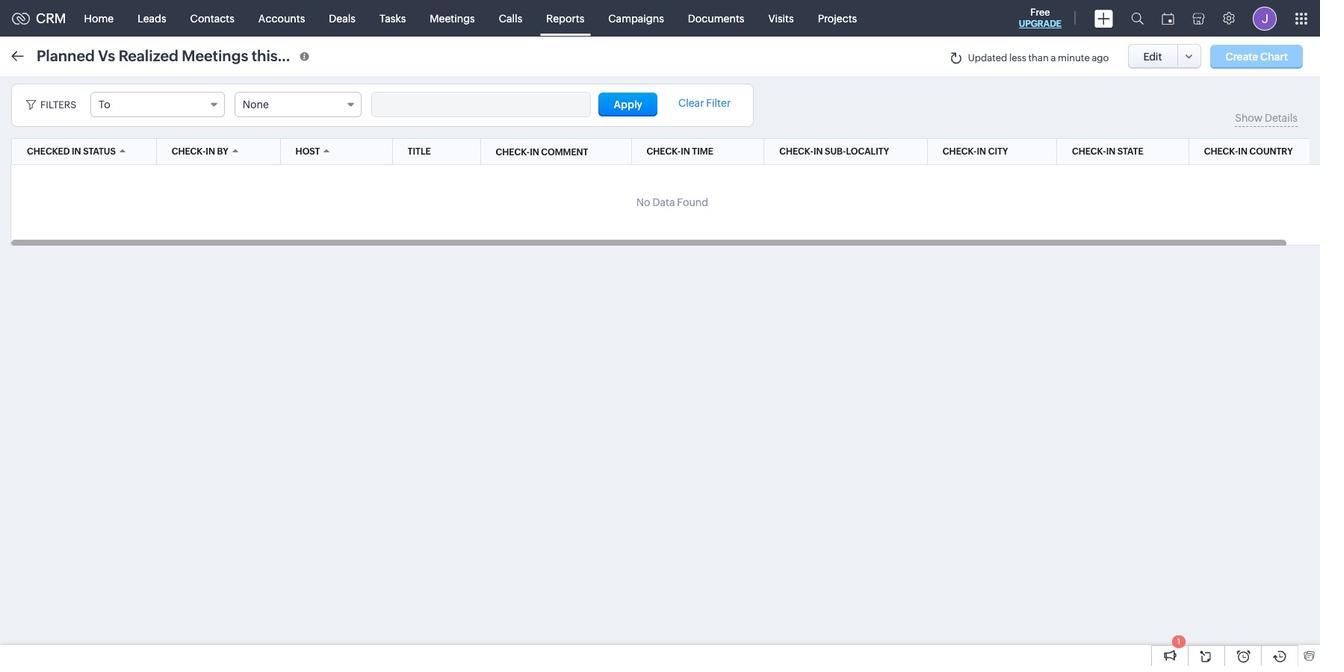 Task type: vqa. For each thing, say whether or not it's contained in the screenshot.
CREATE CHART
yes



Task type: locate. For each thing, give the bounding box(es) containing it.
comment
[[541, 147, 589, 157]]

deals link
[[317, 0, 368, 36]]

check- for check-in comment
[[496, 147, 530, 157]]

projects
[[818, 12, 858, 24]]

meetings left calls in the top left of the page
[[430, 12, 475, 24]]

search image
[[1132, 12, 1144, 25]]

in for city
[[977, 147, 987, 157]]

logo image
[[12, 12, 30, 24]]

visits link
[[757, 0, 806, 36]]

free
[[1031, 7, 1051, 18]]

accounts link
[[247, 0, 317, 36]]

accounts
[[259, 12, 305, 24]]

leads link
[[126, 0, 178, 36]]

no
[[637, 197, 651, 209]]

check- for check-in country
[[1205, 147, 1239, 157]]

country
[[1250, 147, 1294, 157]]

check-in sub-locality
[[780, 147, 889, 157]]

locality
[[846, 147, 889, 157]]

in for sub-
[[814, 147, 823, 157]]

contacts link
[[178, 0, 247, 36]]

check- left state
[[1073, 147, 1107, 157]]

5 in from the left
[[977, 147, 987, 157]]

check- left by on the left top
[[172, 147, 206, 157]]

checked
[[27, 147, 70, 157]]

in left state
[[1107, 147, 1116, 157]]

6 in from the left
[[1107, 147, 1116, 157]]

leads
[[138, 12, 166, 24]]

in
[[72, 147, 81, 157], [206, 147, 215, 157], [681, 147, 690, 157], [814, 147, 823, 157], [977, 147, 987, 157], [1107, 147, 1116, 157], [1239, 147, 1248, 157], [530, 147, 539, 157]]

check- left city
[[943, 147, 977, 157]]

3 check- from the left
[[780, 147, 814, 157]]

1 check- from the left
[[172, 147, 206, 157]]

in left time
[[681, 147, 690, 157]]

5 check- from the left
[[1073, 147, 1107, 157]]

calendar image
[[1162, 12, 1175, 24]]

1 vertical spatial meetings
[[182, 47, 248, 64]]

check- for check-in by
[[172, 147, 206, 157]]

ago
[[1092, 52, 1110, 64]]

7 in from the left
[[1239, 147, 1248, 157]]

check- left country
[[1205, 147, 1239, 157]]

month
[[281, 47, 328, 64]]

this
[[252, 47, 278, 64]]

check- for check-in time
[[647, 147, 681, 157]]

chart
[[1261, 50, 1289, 62]]

upgrade
[[1019, 19, 1062, 29]]

4 in from the left
[[814, 147, 823, 157]]

visits
[[769, 12, 794, 24]]

data
[[653, 197, 675, 209]]

to
[[99, 99, 110, 111]]

in left status
[[72, 147, 81, 157]]

contacts
[[190, 12, 235, 24]]

in for state
[[1107, 147, 1116, 157]]

0 horizontal spatial meetings
[[182, 47, 248, 64]]

check- left time
[[647, 147, 681, 157]]

meetings down the contacts link
[[182, 47, 248, 64]]

in for time
[[681, 147, 690, 157]]

2 in from the left
[[206, 147, 215, 157]]

3 in from the left
[[681, 147, 690, 157]]

no data found
[[637, 197, 709, 209]]

a
[[1051, 52, 1056, 64]]

8 in from the left
[[530, 147, 539, 157]]

6 check- from the left
[[1205, 147, 1239, 157]]

check-in time
[[647, 147, 714, 157]]

check- for check-in sub-locality
[[780, 147, 814, 157]]

home link
[[72, 0, 126, 36]]

check-in country
[[1205, 147, 1294, 157]]

search element
[[1123, 0, 1153, 37]]

7 check- from the left
[[496, 147, 530, 157]]

4 check- from the left
[[943, 147, 977, 157]]

check-
[[172, 147, 206, 157], [647, 147, 681, 157], [780, 147, 814, 157], [943, 147, 977, 157], [1073, 147, 1107, 157], [1205, 147, 1239, 157], [496, 147, 530, 157]]

deals
[[329, 12, 356, 24]]

tasks link
[[368, 0, 418, 36]]

in left country
[[1239, 147, 1248, 157]]

meetings
[[430, 12, 475, 24], [182, 47, 248, 64]]

in left "sub-"
[[814, 147, 823, 157]]

in left by on the left top
[[206, 147, 215, 157]]

time
[[692, 147, 714, 157]]

2 check- from the left
[[647, 147, 681, 157]]

none
[[243, 99, 269, 111]]

None text field
[[372, 93, 590, 117]]

city
[[989, 147, 1009, 157]]

in left comment
[[530, 147, 539, 157]]

title
[[408, 147, 431, 157]]

filter
[[706, 97, 731, 109]]

profile image
[[1253, 6, 1277, 30]]

planned vs realized meetings this month
[[37, 47, 328, 64]]

1 in from the left
[[72, 147, 81, 157]]

edit
[[1144, 50, 1163, 62]]

calls
[[499, 12, 523, 24]]

1 horizontal spatial meetings
[[430, 12, 475, 24]]

clear
[[679, 97, 704, 109]]

in left city
[[977, 147, 987, 157]]

To field
[[90, 92, 225, 117]]

minute
[[1058, 52, 1090, 64]]

by
[[217, 147, 228, 157]]

less
[[1010, 52, 1027, 64]]

create chart
[[1226, 50, 1289, 62]]

check- left "sub-"
[[780, 147, 814, 157]]

in for status
[[72, 147, 81, 157]]

checked in status
[[27, 147, 116, 157]]

check- left comment
[[496, 147, 530, 157]]

crm link
[[12, 10, 66, 26]]

check-in city
[[943, 147, 1009, 157]]



Task type: describe. For each thing, give the bounding box(es) containing it.
projects link
[[806, 0, 869, 36]]

tasks
[[380, 12, 406, 24]]

create chart button
[[1211, 44, 1304, 68]]

host
[[296, 147, 320, 157]]

sub-
[[825, 147, 846, 157]]

updated less than a minute ago
[[968, 52, 1110, 64]]

apply
[[614, 99, 643, 111]]

in for country
[[1239, 147, 1248, 157]]

free upgrade
[[1019, 7, 1062, 29]]

documents link
[[676, 0, 757, 36]]

planned
[[37, 47, 95, 64]]

check-in comment
[[496, 147, 589, 157]]

create menu element
[[1086, 0, 1123, 36]]

campaigns
[[609, 12, 664, 24]]

clear filter
[[679, 97, 731, 109]]

status
[[83, 147, 116, 157]]

state
[[1118, 147, 1144, 157]]

meetings link
[[418, 0, 487, 36]]

check-in state
[[1073, 147, 1144, 157]]

home
[[84, 12, 114, 24]]

create menu image
[[1095, 9, 1114, 27]]

0 vertical spatial meetings
[[430, 12, 475, 24]]

filters
[[40, 99, 76, 111]]

vs
[[98, 47, 115, 64]]

crm
[[36, 10, 66, 26]]

reports
[[547, 12, 585, 24]]

check- for check-in city
[[943, 147, 977, 157]]

check-in by
[[172, 147, 228, 157]]

None field
[[235, 92, 362, 117]]

1
[[1178, 638, 1181, 647]]

documents
[[688, 12, 745, 24]]

profile element
[[1245, 0, 1286, 36]]

check- for check-in state
[[1073, 147, 1107, 157]]

realized
[[119, 47, 179, 64]]

create
[[1226, 50, 1259, 62]]

campaigns link
[[597, 0, 676, 36]]

found
[[677, 197, 709, 209]]

in for comment
[[530, 147, 539, 157]]

calls link
[[487, 0, 535, 36]]

apply button
[[599, 93, 658, 117]]

than
[[1029, 52, 1049, 64]]

edit button
[[1128, 44, 1178, 69]]

in for by
[[206, 147, 215, 157]]

updated
[[968, 52, 1008, 64]]

reports link
[[535, 0, 597, 36]]



